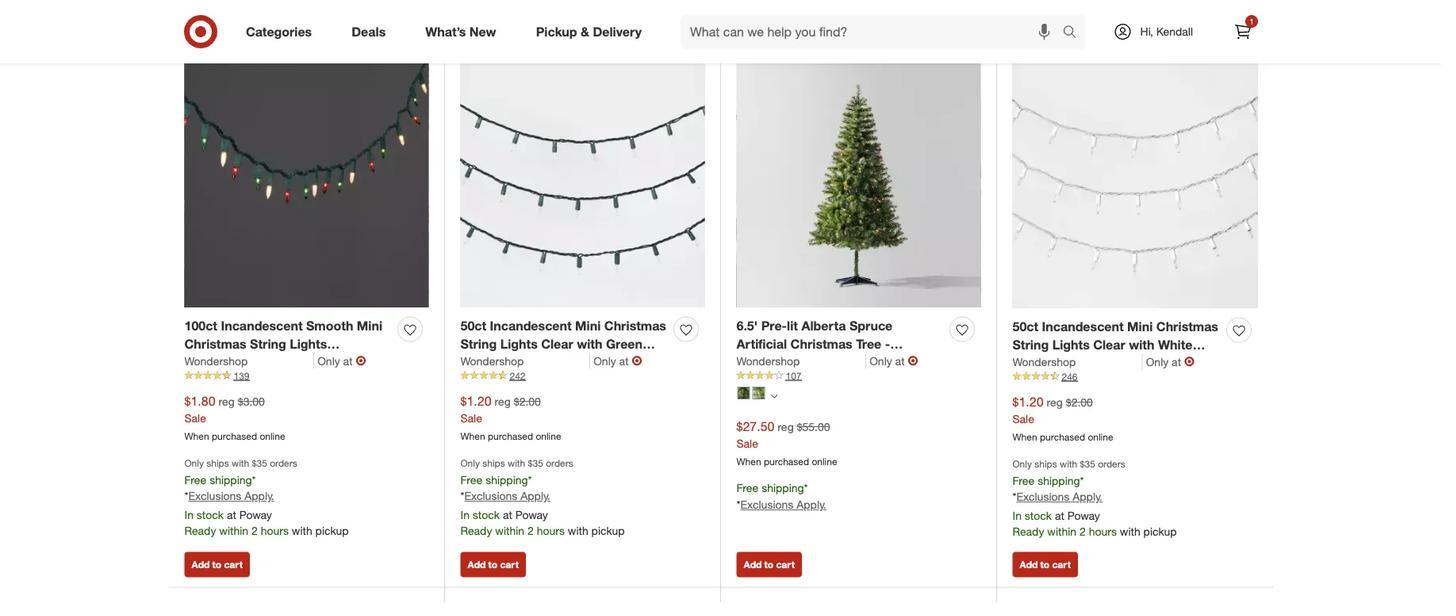 Task type: describe. For each thing, give the bounding box(es) containing it.
wondershop link for 50ct incandescent mini christmas string lights clear with green wire - wondershop™
[[461, 353, 591, 369]]

- inside 6.5' pre-lit alberta spruce artificial christmas tree - wondershop™
[[885, 336, 890, 352]]

categories
[[246, 24, 312, 39]]

christmas inside 50ct incandescent mini christmas string lights clear with green wire - wondershop™
[[604, 318, 666, 334]]

$1.80
[[184, 394, 215, 409]]

cart for 100ct incandescent smooth mini christmas string lights red/green/white with green wire - wondershop™
[[224, 559, 243, 571]]

lights for 50ct incandescent mini christmas string lights clear with green wire - wondershop™
[[500, 336, 538, 352]]

add to cart button for 100ct incandescent smooth mini christmas string lights red/green/white with green wire - wondershop™
[[184, 553, 250, 578]]

poway for 100ct incandescent smooth mini christmas string lights red/green/white with green wire - wondershop™
[[239, 509, 272, 523]]

only ships with $35 orders free shipping * * exclusions apply. in stock at  poway ready within 2 hours with pickup for 50ct incandescent mini christmas string lights clear with white wire - wondershop™
[[1013, 459, 1177, 539]]

139 link
[[184, 369, 429, 383]]

50ct incandescent mini christmas string lights clear with white wire - wondershop™
[[1013, 319, 1219, 371]]

$35 for 100ct incandescent smooth mini christmas string lights red/green/white with green wire - wondershop™
[[252, 458, 267, 470]]

what's new link
[[412, 14, 516, 49]]

add for 50ct incandescent mini christmas string lights clear with green wire - wondershop™
[[468, 559, 486, 571]]

christmas inside 100ct incandescent smooth mini christmas string lights red/green/white with green wire - wondershop™
[[184, 336, 246, 352]]

with inside 100ct incandescent smooth mini christmas string lights red/green/white with green wire - wondershop™
[[293, 355, 318, 370]]

to for 50ct incandescent mini christmas string lights clear with green wire - wondershop™
[[488, 559, 498, 571]]

1 link
[[1226, 14, 1261, 49]]

ships for 100ct incandescent smooth mini christmas string lights red/green/white with green wire - wondershop™
[[207, 458, 229, 470]]

¬ for green
[[632, 353, 642, 369]]

add to cart for 100ct incandescent smooth mini christmas string lights red/green/white with green wire - wondershop™
[[192, 559, 243, 571]]

deals link
[[338, 14, 406, 49]]

in for 50ct incandescent mini christmas string lights clear with green wire - wondershop™
[[461, 509, 470, 523]]

50ct incandescent mini christmas string lights clear with white wire - wondershop™ link
[[1013, 318, 1221, 371]]

to for 6.5' pre-lit alberta spruce artificial christmas tree - wondershop™
[[765, 559, 774, 571]]

delivery
[[593, 24, 642, 39]]

pickup
[[536, 24, 577, 39]]

string for 50ct incandescent mini christmas string lights clear with white wire - wondershop™
[[1013, 337, 1049, 353]]

deals
[[352, 24, 386, 39]]

246
[[1062, 371, 1078, 383]]

when for 6.5' pre-lit alberta spruce artificial christmas tree - wondershop™
[[737, 456, 761, 468]]

pickup for 50ct incandescent mini christmas string lights clear with green wire - wondershop™
[[592, 525, 625, 538]]

only at ¬ for green
[[594, 353, 642, 369]]

6.5'
[[737, 318, 758, 334]]

50ct for 50ct incandescent mini christmas string lights clear with green wire - wondershop™
[[461, 318, 486, 334]]

wondershop™ inside 50ct incandescent mini christmas string lights clear with green wire - wondershop™
[[500, 355, 583, 370]]

add for 6.5' pre-lit alberta spruce artificial christmas tree - wondershop™
[[744, 559, 762, 571]]

free inside free shipping * * exclusions apply.
[[737, 482, 759, 496]]

apply. for 100ct incandescent smooth mini christmas string lights red/green/white with green wire - wondershop™
[[245, 490, 274, 504]]

hi, kendall
[[1141, 25, 1193, 38]]

multicolor image
[[738, 387, 750, 400]]

shipping for 50ct incandescent mini christmas string lights clear with white wire - wondershop™
[[1038, 474, 1080, 488]]

tree
[[856, 336, 882, 352]]

advertisement region
[[169, 0, 1274, 22]]

with inside 50ct incandescent mini christmas string lights clear with white wire - wondershop™
[[1129, 337, 1155, 353]]

orders for green
[[546, 458, 574, 470]]

online for white
[[1088, 431, 1114, 443]]

purchased for 100ct incandescent smooth mini christmas string lights red/green/white with green wire - wondershop™
[[212, 430, 257, 442]]

hours for white
[[1089, 525, 1117, 539]]

wondershop link for 100ct incandescent smooth mini christmas string lights red/green/white with green wire - wondershop™
[[184, 353, 314, 369]]

add for 50ct incandescent mini christmas string lights clear with white wire - wondershop™
[[1020, 559, 1038, 571]]

within for 50ct incandescent mini christmas string lights clear with white wire - wondershop™
[[1048, 525, 1077, 539]]

100ct incandescent smooth mini christmas string lights red/green/white with green wire - wondershop™
[[184, 318, 389, 388]]

pickup for 100ct incandescent smooth mini christmas string lights red/green/white with green wire - wondershop™
[[315, 525, 349, 538]]

107
[[786, 370, 802, 382]]

christmas inside 50ct incandescent mini christmas string lights clear with white wire - wondershop™
[[1157, 319, 1219, 335]]

&
[[581, 24, 590, 39]]

kendall
[[1157, 25, 1193, 38]]

wondershop for 50ct incandescent mini christmas string lights clear with white wire - wondershop™
[[1013, 355, 1076, 369]]

wire for 50ct incandescent mini christmas string lights clear with white wire - wondershop™
[[1013, 355, 1040, 371]]

wondershop™ inside 100ct incandescent smooth mini christmas string lights red/green/white with green wire - wondershop™
[[193, 373, 276, 388]]

free for 100ct incandescent smooth mini christmas string lights red/green/white with green wire - wondershop™
[[184, 473, 206, 487]]

2 for 100ct incandescent smooth mini christmas string lights red/green/white with green wire - wondershop™
[[252, 525, 258, 538]]

when for 50ct incandescent mini christmas string lights clear with green wire - wondershop™
[[461, 430, 485, 442]]

online for -
[[812, 456, 838, 468]]

¬ for white
[[1185, 354, 1195, 370]]

$1.20 reg $2.00 sale when purchased online for 50ct incandescent mini christmas string lights clear with green wire - wondershop™
[[461, 394, 561, 442]]

What can we help you find? suggestions appear below search field
[[681, 14, 1067, 49]]

only at ¬ for white
[[1146, 354, 1195, 370]]

search
[[1056, 25, 1094, 41]]

purchased for 50ct incandescent mini christmas string lights clear with white wire - wondershop™
[[1040, 431, 1086, 443]]

ships for 50ct incandescent mini christmas string lights clear with white wire - wondershop™
[[1035, 459, 1057, 471]]

purchased for 50ct incandescent mini christmas string lights clear with green wire - wondershop™
[[488, 430, 533, 442]]

spruce
[[850, 318, 893, 334]]

¬ for with
[[356, 353, 366, 369]]

1
[[1250, 16, 1254, 26]]

red/green/white
[[184, 355, 289, 370]]

242
[[510, 370, 526, 382]]

exclusions inside free shipping * * exclusions apply.
[[741, 498, 794, 512]]

reg for 100ct incandescent smooth mini christmas string lights red/green/white with green wire - wondershop™
[[219, 395, 235, 409]]

107 link
[[737, 369, 981, 383]]

wondershop link for 50ct incandescent mini christmas string lights clear with white wire - wondershop™
[[1013, 354, 1143, 370]]

ready for 100ct incandescent smooth mini christmas string lights red/green/white with green wire - wondershop™
[[184, 525, 216, 538]]

shipping inside free shipping * * exclusions apply.
[[762, 482, 804, 496]]

categories link
[[232, 14, 332, 49]]

- inside 100ct incandescent smooth mini christmas string lights red/green/white with green wire - wondershop™
[[184, 373, 190, 388]]

2 for 50ct incandescent mini christmas string lights clear with white wire - wondershop™
[[1080, 525, 1086, 539]]

lights for 50ct incandescent mini christmas string lights clear with white wire - wondershop™
[[1053, 337, 1090, 353]]

only at ¬ for with
[[318, 353, 366, 369]]

only at ¬ for -
[[870, 353, 919, 369]]

50ct incandescent mini christmas string lights clear with green wire - wondershop™ link
[[461, 317, 668, 370]]

string for 50ct incandescent mini christmas string lights clear with green wire - wondershop™
[[461, 336, 497, 352]]

wondershop link for 6.5' pre-lit alberta spruce artificial christmas tree - wondershop™
[[737, 353, 867, 369]]

smooth
[[306, 318, 353, 334]]



Task type: vqa. For each thing, say whether or not it's contained in the screenshot.
Ship holiday gifts to your door on time Order select gifts by Wednesday, 12/20 at 12pm CST to get them by Christmas Eve.
no



Task type: locate. For each thing, give the bounding box(es) containing it.
242 link
[[461, 369, 705, 383]]

lights up 246
[[1053, 337, 1090, 353]]

$27.50
[[737, 419, 775, 434]]

apply. for 50ct incandescent mini christmas string lights clear with white wire - wondershop™
[[1073, 490, 1103, 504]]

0 horizontal spatial pickup
[[315, 525, 349, 538]]

string inside 50ct incandescent mini christmas string lights clear with green wire - wondershop™
[[461, 336, 497, 352]]

$55.00
[[797, 420, 830, 434]]

2 add to cart button from the left
[[461, 553, 526, 578]]

1 horizontal spatial orders
[[546, 458, 574, 470]]

wire for 50ct incandescent mini christmas string lights clear with green wire - wondershop™
[[461, 355, 488, 370]]

add to cart for 50ct incandescent mini christmas string lights clear with green wire - wondershop™
[[468, 559, 519, 571]]

wondershop down artificial
[[737, 354, 800, 368]]

only ships with $35 orders free shipping * * exclusions apply. in stock at  poway ready within 2 hours with pickup
[[184, 458, 349, 538], [461, 458, 625, 538], [1013, 459, 1177, 539]]

6.5' pre-lit alberta spruce artificial christmas tree - wondershop™ link
[[737, 317, 944, 370]]

online for green
[[536, 430, 561, 442]]

0 horizontal spatial orders
[[270, 458, 297, 470]]

when inside "$1.80 reg $3.00 sale when purchased online"
[[184, 430, 209, 442]]

ready for 50ct incandescent mini christmas string lights clear with green wire - wondershop™
[[461, 525, 492, 538]]

incandescent inside 50ct incandescent mini christmas string lights clear with white wire - wondershop™
[[1042, 319, 1124, 335]]

incandescent for green
[[490, 318, 572, 334]]

-
[[885, 336, 890, 352], [491, 355, 496, 370], [1044, 355, 1049, 371], [184, 373, 190, 388]]

purchased inside "$1.80 reg $3.00 sale when purchased online"
[[212, 430, 257, 442]]

clear inside 50ct incandescent mini christmas string lights clear with white wire - wondershop™
[[1094, 337, 1126, 353]]

when for 100ct incandescent smooth mini christmas string lights red/green/white with green wire - wondershop™
[[184, 430, 209, 442]]

only at ¬ down white
[[1146, 354, 1195, 370]]

¬
[[356, 353, 366, 369], [632, 353, 642, 369], [908, 353, 919, 369], [1185, 354, 1195, 370]]

1 add from the left
[[192, 559, 210, 571]]

free for 50ct incandescent mini christmas string lights clear with green wire - wondershop™
[[461, 473, 483, 487]]

online down 246 link
[[1088, 431, 1114, 443]]

2 for 50ct incandescent mini christmas string lights clear with green wire - wondershop™
[[528, 525, 534, 538]]

pickup & delivery
[[536, 24, 642, 39]]

4 add from the left
[[1020, 559, 1038, 571]]

hours for with
[[261, 525, 289, 538]]

1 horizontal spatial lights
[[500, 336, 538, 352]]

incandescent
[[221, 318, 303, 334], [490, 318, 572, 334], [1042, 319, 1124, 335]]

incandescent up 242
[[490, 318, 572, 334]]

within
[[219, 525, 248, 538], [495, 525, 525, 538], [1048, 525, 1077, 539]]

search button
[[1056, 14, 1094, 52]]

¬ up 107 link
[[908, 353, 919, 369]]

1 vertical spatial green
[[322, 355, 358, 370]]

artificial
[[737, 336, 787, 352]]

$1.20 for 50ct incandescent mini christmas string lights clear with white wire - wondershop™
[[1013, 394, 1044, 410]]

1 horizontal spatial wire
[[461, 355, 488, 370]]

100ct incandescent smooth mini christmas string lights red/green/white with green wire - wondershop™ image
[[184, 64, 429, 308], [184, 64, 429, 308]]

reg inside "$1.80 reg $3.00 sale when purchased online"
[[219, 395, 235, 409]]

$2.00 for 50ct incandescent mini christmas string lights clear with green wire - wondershop™
[[514, 395, 541, 409]]

- left 242
[[491, 355, 496, 370]]

1 horizontal spatial pickup
[[592, 525, 625, 538]]

50ct inside 50ct incandescent mini christmas string lights clear with green wire - wondershop™
[[461, 318, 486, 334]]

clear for white
[[1094, 337, 1126, 353]]

christmas
[[604, 318, 666, 334], [1157, 319, 1219, 335], [184, 336, 246, 352], [791, 336, 853, 352]]

with
[[577, 336, 603, 352], [1129, 337, 1155, 353], [293, 355, 318, 370], [232, 458, 249, 470], [508, 458, 525, 470], [1060, 459, 1078, 471], [292, 525, 312, 538], [568, 525, 589, 538], [1120, 525, 1141, 539]]

when inside the $27.50 reg $55.00 sale when purchased online
[[737, 456, 761, 468]]

2 horizontal spatial $35
[[1080, 459, 1096, 471]]

$1.20
[[461, 394, 492, 409], [1013, 394, 1044, 410]]

incandescent up 246
[[1042, 319, 1124, 335]]

exclusions apply. link
[[188, 490, 274, 504], [465, 490, 550, 504], [1017, 490, 1103, 504], [741, 498, 827, 512]]

1 horizontal spatial $1.20
[[1013, 394, 1044, 410]]

poway for 50ct incandescent mini christmas string lights clear with green wire - wondershop™
[[516, 509, 548, 523]]

$35
[[252, 458, 267, 470], [528, 458, 543, 470], [1080, 459, 1096, 471]]

reg down 242
[[495, 395, 511, 409]]

add to cart for 50ct incandescent mini christmas string lights clear with white wire - wondershop™
[[1020, 559, 1071, 571]]

exclusions for 100ct incandescent smooth mini christmas string lights red/green/white with green wire - wondershop™
[[188, 490, 241, 504]]

0 horizontal spatial $2.00
[[514, 395, 541, 409]]

wondershop link up 139
[[184, 353, 314, 369]]

0 horizontal spatial poway
[[239, 509, 272, 523]]

*
[[252, 473, 256, 487], [528, 473, 532, 487], [1080, 474, 1084, 488], [804, 482, 808, 496], [184, 490, 188, 504], [461, 490, 465, 504], [1013, 490, 1017, 504], [737, 498, 741, 512]]

lights up 242
[[500, 336, 538, 352]]

50ct
[[461, 318, 486, 334], [1013, 319, 1039, 335]]

what's new
[[425, 24, 496, 39]]

1 horizontal spatial in
[[461, 509, 470, 523]]

0 horizontal spatial within
[[219, 525, 248, 538]]

4 to from the left
[[1041, 559, 1050, 571]]

reg for 6.5' pre-lit alberta spruce artificial christmas tree - wondershop™
[[778, 420, 794, 434]]

1 horizontal spatial 2
[[528, 525, 534, 538]]

$2.00
[[514, 395, 541, 409], [1066, 396, 1093, 409]]

in
[[184, 509, 194, 523], [461, 509, 470, 523], [1013, 510, 1022, 523]]

add to cart for 6.5' pre-lit alberta spruce artificial christmas tree - wondershop™
[[744, 559, 795, 571]]

2 horizontal spatial wire
[[1013, 355, 1040, 371]]

wondershop link up 242
[[461, 353, 591, 369]]

reg
[[219, 395, 235, 409], [495, 395, 511, 409], [1047, 396, 1063, 409], [778, 420, 794, 434]]

lights inside 50ct incandescent mini christmas string lights clear with green wire - wondershop™
[[500, 336, 538, 352]]

pickup & delivery link
[[523, 14, 662, 49]]

$1.20 reg $2.00 sale when purchased online for 50ct incandescent mini christmas string lights clear with white wire - wondershop™
[[1013, 394, 1114, 443]]

reg inside the $27.50 reg $55.00 sale when purchased online
[[778, 420, 794, 434]]

50ct incandescent mini christmas string lights clear with green wire - wondershop™
[[461, 318, 666, 370]]

0 vertical spatial green
[[606, 336, 643, 352]]

- left 246
[[1044, 355, 1049, 371]]

2 horizontal spatial hours
[[1089, 525, 1117, 539]]

1 add to cart from the left
[[192, 559, 243, 571]]

all colors image
[[771, 393, 778, 400]]

online down 242 link
[[536, 430, 561, 442]]

green inside 50ct incandescent mini christmas string lights clear with green wire - wondershop™
[[606, 336, 643, 352]]

2 add to cart from the left
[[468, 559, 519, 571]]

$1.20 reg $2.00 sale when purchased online down 246
[[1013, 394, 1114, 443]]

2 horizontal spatial string
[[1013, 337, 1049, 353]]

clear up 246 link
[[1094, 337, 1126, 353]]

exclusions apply. link for 100ct incandescent smooth mini christmas string lights red/green/white with green wire - wondershop™
[[188, 490, 274, 504]]

sale
[[184, 411, 206, 425], [461, 411, 482, 425], [1013, 412, 1035, 426], [737, 437, 758, 451]]

wondershop link up 107
[[737, 353, 867, 369]]

new
[[470, 24, 496, 39]]

¬ up 242 link
[[632, 353, 642, 369]]

online inside "$1.80 reg $3.00 sale when purchased online"
[[260, 430, 285, 442]]

mini for 50ct incandescent mini christmas string lights clear with green wire - wondershop™
[[575, 318, 601, 334]]

sale inside "$1.80 reg $3.00 sale when purchased online"
[[184, 411, 206, 425]]

add to cart button for 50ct incandescent mini christmas string lights clear with green wire - wondershop™
[[461, 553, 526, 578]]

1 horizontal spatial $1.20 reg $2.00 sale when purchased online
[[1013, 394, 1114, 443]]

2 horizontal spatial in
[[1013, 510, 1022, 523]]

reg left $3.00
[[219, 395, 235, 409]]

apply. inside free shipping * * exclusions apply.
[[797, 498, 827, 512]]

wire inside 50ct incandescent mini christmas string lights clear with green wire - wondershop™
[[461, 355, 488, 370]]

246 link
[[1013, 370, 1258, 384]]

shipping
[[210, 473, 252, 487], [486, 473, 528, 487], [1038, 474, 1080, 488], [762, 482, 804, 496]]

mini inside 50ct incandescent mini christmas string lights clear with white wire - wondershop™
[[1128, 319, 1153, 335]]

to
[[212, 559, 221, 571], [488, 559, 498, 571], [765, 559, 774, 571], [1041, 559, 1050, 571]]

mini
[[357, 318, 383, 334], [575, 318, 601, 334], [1128, 319, 1153, 335]]

sale for 100ct incandescent smooth mini christmas string lights red/green/white with green wire - wondershop™
[[184, 411, 206, 425]]

shipping for 50ct incandescent mini christmas string lights clear with green wire - wondershop™
[[486, 473, 528, 487]]

$27.50 reg $55.00 sale when purchased online
[[737, 419, 838, 468]]

only at ¬ up 242 link
[[594, 353, 642, 369]]

0 horizontal spatial string
[[250, 336, 286, 352]]

cart
[[224, 559, 243, 571], [500, 559, 519, 571], [776, 559, 795, 571], [1052, 559, 1071, 571]]

string inside 100ct incandescent smooth mini christmas string lights red/green/white with green wire - wondershop™
[[250, 336, 286, 352]]

wire inside 50ct incandescent mini christmas string lights clear with white wire - wondershop™
[[1013, 355, 1040, 371]]

wire
[[362, 355, 389, 370], [461, 355, 488, 370], [1013, 355, 1040, 371]]

50ct incandescent mini christmas string lights clear with green wire - wondershop™ image
[[461, 64, 705, 308], [461, 64, 705, 308]]

2 horizontal spatial incandescent
[[1042, 319, 1124, 335]]

0 horizontal spatial mini
[[357, 318, 383, 334]]

$2.00 down 246
[[1066, 396, 1093, 409]]

0 horizontal spatial 2
[[252, 525, 258, 538]]

3 add to cart from the left
[[744, 559, 795, 571]]

alberta
[[802, 318, 846, 334]]

0 horizontal spatial $35
[[252, 458, 267, 470]]

lights inside 100ct incandescent smooth mini christmas string lights red/green/white with green wire - wondershop™
[[290, 336, 327, 352]]

$3.00
[[238, 395, 265, 409]]

pickup
[[315, 525, 349, 538], [592, 525, 625, 538], [1144, 525, 1177, 539]]

mini inside 50ct incandescent mini christmas string lights clear with green wire - wondershop™
[[575, 318, 601, 334]]

50ct inside 50ct incandescent mini christmas string lights clear with white wire - wondershop™
[[1013, 319, 1039, 335]]

only ships with $35 orders free shipping * * exclusions apply. in stock at  poway ready within 2 hours with pickup for 100ct incandescent smooth mini christmas string lights red/green/white with green wire - wondershop™
[[184, 458, 349, 538]]

wire inside 100ct incandescent smooth mini christmas string lights red/green/white with green wire - wondershop™
[[362, 355, 389, 370]]

3 to from the left
[[765, 559, 774, 571]]

cart for 50ct incandescent mini christmas string lights clear with green wire - wondershop™
[[500, 559, 519, 571]]

50ct incandescent mini christmas string lights clear with white wire - wondershop™ image
[[1013, 64, 1258, 309], [1013, 64, 1258, 309]]

wondershop for 100ct incandescent smooth mini christmas string lights red/green/white with green wire - wondershop™
[[184, 354, 248, 368]]

3 add from the left
[[744, 559, 762, 571]]

139
[[234, 370, 250, 382]]

christmas up 242 link
[[604, 318, 666, 334]]

mini right smooth
[[357, 318, 383, 334]]

$1.20 reg $2.00 sale when purchased online down 242
[[461, 394, 561, 442]]

1 to from the left
[[212, 559, 221, 571]]

at
[[343, 354, 353, 368], [619, 354, 629, 368], [896, 354, 905, 368], [1172, 355, 1182, 369], [227, 509, 236, 523], [503, 509, 512, 523], [1055, 510, 1065, 523]]

3 add to cart button from the left
[[737, 553, 802, 578]]

orders for white
[[1098, 459, 1126, 471]]

wondershop for 6.5' pre-lit alberta spruce artificial christmas tree - wondershop™
[[737, 354, 800, 368]]

hi,
[[1141, 25, 1154, 38]]

stock for 100ct incandescent smooth mini christmas string lights red/green/white with green wire - wondershop™
[[197, 509, 224, 523]]

2 horizontal spatial 2
[[1080, 525, 1086, 539]]

purchased up free shipping * * exclusions apply.
[[764, 456, 809, 468]]

purchased
[[212, 430, 257, 442], [488, 430, 533, 442], [1040, 431, 1086, 443], [764, 456, 809, 468]]

christmas down alberta
[[791, 336, 853, 352]]

- right tree
[[885, 336, 890, 352]]

white
[[1158, 337, 1193, 353]]

1 cart from the left
[[224, 559, 243, 571]]

2 to from the left
[[488, 559, 498, 571]]

wondershop link up 246
[[1013, 354, 1143, 370]]

cart for 6.5' pre-lit alberta spruce artificial christmas tree - wondershop™
[[776, 559, 795, 571]]

$2.00 down 242
[[514, 395, 541, 409]]

ships
[[207, 458, 229, 470], [483, 458, 505, 470], [1035, 459, 1057, 471]]

add to cart button for 6.5' pre-lit alberta spruce artificial christmas tree - wondershop™
[[737, 553, 802, 578]]

wondershop up 246
[[1013, 355, 1076, 369]]

$1.20 for 50ct incandescent mini christmas string lights clear with green wire - wondershop™
[[461, 394, 492, 409]]

shipping for 100ct incandescent smooth mini christmas string lights red/green/white with green wire - wondershop™
[[210, 473, 252, 487]]

2 horizontal spatial ships
[[1035, 459, 1057, 471]]

0 horizontal spatial clear
[[541, 336, 573, 352]]

2 cart from the left
[[500, 559, 519, 571]]

wondershop™ inside 50ct incandescent mini christmas string lights clear with white wire - wondershop™
[[1052, 355, 1135, 371]]

reg down 246
[[1047, 396, 1063, 409]]

string inside 50ct incandescent mini christmas string lights clear with white wire - wondershop™
[[1013, 337, 1049, 353]]

free
[[184, 473, 206, 487], [461, 473, 483, 487], [1013, 474, 1035, 488], [737, 482, 759, 496]]

online down $55.00
[[812, 456, 838, 468]]

wondershop
[[184, 354, 248, 368], [461, 354, 524, 368], [737, 354, 800, 368], [1013, 355, 1076, 369]]

wondershop for 50ct incandescent mini christmas string lights clear with green wire - wondershop™
[[461, 354, 524, 368]]

- up $1.80
[[184, 373, 190, 388]]

to for 100ct incandescent smooth mini christmas string lights red/green/white with green wire - wondershop™
[[212, 559, 221, 571]]

wondershop™
[[500, 355, 583, 370], [737, 355, 820, 370], [1052, 355, 1135, 371], [193, 373, 276, 388]]

add for 100ct incandescent smooth mini christmas string lights red/green/white with green wire - wondershop™
[[192, 559, 210, 571]]

purchased inside the $27.50 reg $55.00 sale when purchased online
[[764, 456, 809, 468]]

mini inside 100ct incandescent smooth mini christmas string lights red/green/white with green wire - wondershop™
[[357, 318, 383, 334]]

sale for 50ct incandescent mini christmas string lights clear with white wire - wondershop™
[[1013, 412, 1035, 426]]

add
[[192, 559, 210, 571], [468, 559, 486, 571], [744, 559, 762, 571], [1020, 559, 1038, 571]]

wondershop™ inside 6.5' pre-lit alberta spruce artificial christmas tree - wondershop™
[[737, 355, 820, 370]]

4 add to cart from the left
[[1020, 559, 1071, 571]]

sale for 50ct incandescent mini christmas string lights clear with green wire - wondershop™
[[461, 411, 482, 425]]

in for 100ct incandescent smooth mini christmas string lights red/green/white with green wire - wondershop™
[[184, 509, 194, 523]]

exclusions for 50ct incandescent mini christmas string lights clear with green wire - wondershop™
[[465, 490, 518, 504]]

1 horizontal spatial incandescent
[[490, 318, 572, 334]]

1 horizontal spatial 50ct
[[1013, 319, 1039, 335]]

0 horizontal spatial $1.20
[[461, 394, 492, 409]]

1 horizontal spatial string
[[461, 336, 497, 352]]

$1.80 reg $3.00 sale when purchased online
[[184, 394, 285, 442]]

clear inside 50ct incandescent mini christmas string lights clear with green wire - wondershop™
[[541, 336, 573, 352]]

stock
[[197, 509, 224, 523], [473, 509, 500, 523], [1025, 510, 1052, 523]]

exclusions apply. link for 50ct incandescent mini christmas string lights clear with white wire - wondershop™
[[1017, 490, 1103, 504]]

wondershop up 242
[[461, 354, 524, 368]]

6.5' pre-lit alberta spruce artificial christmas tree - wondershop™ image
[[737, 64, 981, 308], [737, 64, 981, 308]]

2 horizontal spatial pickup
[[1144, 525, 1177, 539]]

poway
[[239, 509, 272, 523], [516, 509, 548, 523], [1068, 510, 1100, 523]]

2 horizontal spatial mini
[[1128, 319, 1153, 335]]

purchased for 6.5' pre-lit alberta spruce artificial christmas tree - wondershop™
[[764, 456, 809, 468]]

incandescent inside 50ct incandescent mini christmas string lights clear with green wire - wondershop™
[[490, 318, 572, 334]]

¬ for -
[[908, 353, 919, 369]]

2 horizontal spatial ready
[[1013, 525, 1045, 539]]

reg left $55.00
[[778, 420, 794, 434]]

50ct for 50ct incandescent mini christmas string lights clear with white wire - wondershop™
[[1013, 319, 1039, 335]]

reg for 50ct incandescent mini christmas string lights clear with green wire - wondershop™
[[495, 395, 511, 409]]

purchased down $3.00
[[212, 430, 257, 442]]

- inside 50ct incandescent mini christmas string lights clear with green wire - wondershop™
[[491, 355, 496, 370]]

only at ¬ down smooth
[[318, 353, 366, 369]]

apply.
[[245, 490, 274, 504], [521, 490, 550, 504], [1073, 490, 1103, 504], [797, 498, 827, 512]]

only at ¬
[[318, 353, 366, 369], [594, 353, 642, 369], [870, 353, 919, 369], [1146, 354, 1195, 370]]

add to cart button
[[184, 553, 250, 578], [461, 553, 526, 578], [737, 553, 802, 578], [1013, 553, 1078, 578]]

100ct
[[184, 318, 217, 334]]

cart for 50ct incandescent mini christmas string lights clear with white wire - wondershop™
[[1052, 559, 1071, 571]]

add to cart
[[192, 559, 243, 571], [468, 559, 519, 571], [744, 559, 795, 571], [1020, 559, 1071, 571]]

green inside 100ct incandescent smooth mini christmas string lights red/green/white with green wire - wondershop™
[[322, 355, 358, 370]]

incandescent inside 100ct incandescent smooth mini christmas string lights red/green/white with green wire - wondershop™
[[221, 318, 303, 334]]

2 horizontal spatial orders
[[1098, 459, 1126, 471]]

1 horizontal spatial stock
[[473, 509, 500, 523]]

4 add to cart button from the left
[[1013, 553, 1078, 578]]

wondershop up 139
[[184, 354, 248, 368]]

6.5' pre-lit alberta spruce artificial christmas tree - wondershop™
[[737, 318, 893, 370]]

all colors element
[[771, 391, 778, 400]]

christmas up white
[[1157, 319, 1219, 335]]

0 horizontal spatial in
[[184, 509, 194, 523]]

1 horizontal spatial green
[[606, 336, 643, 352]]

lit
[[787, 318, 798, 334]]

stock for 50ct incandescent mini christmas string lights clear with white wire - wondershop™
[[1025, 510, 1052, 523]]

- inside 50ct incandescent mini christmas string lights clear with white wire - wondershop™
[[1044, 355, 1049, 371]]

with inside 50ct incandescent mini christmas string lights clear with green wire - wondershop™
[[577, 336, 603, 352]]

2 horizontal spatial within
[[1048, 525, 1077, 539]]

online
[[260, 430, 285, 442], [536, 430, 561, 442], [1088, 431, 1114, 443], [812, 456, 838, 468]]

0 horizontal spatial incandescent
[[221, 318, 303, 334]]

reg for 50ct incandescent mini christmas string lights clear with white wire - wondershop™
[[1047, 396, 1063, 409]]

when for 50ct incandescent mini christmas string lights clear with white wire - wondershop™
[[1013, 431, 1038, 443]]

¬ up 139 link
[[356, 353, 366, 369]]

clear
[[541, 336, 573, 352], [1094, 337, 1126, 353]]

1 horizontal spatial within
[[495, 525, 525, 538]]

ships for 50ct incandescent mini christmas string lights clear with green wire - wondershop™
[[483, 458, 505, 470]]

only at ¬ down tree
[[870, 353, 919, 369]]

1 horizontal spatial $35
[[528, 458, 543, 470]]

what's
[[425, 24, 466, 39]]

sale inside the $27.50 reg $55.00 sale when purchased online
[[737, 437, 758, 451]]

3 cart from the left
[[776, 559, 795, 571]]

free for 50ct incandescent mini christmas string lights clear with white wire - wondershop™
[[1013, 474, 1035, 488]]

add to cart button for 50ct incandescent mini christmas string lights clear with white wire - wondershop™
[[1013, 553, 1078, 578]]

purchased down 242
[[488, 430, 533, 442]]

0 horizontal spatial stock
[[197, 509, 224, 523]]

only
[[318, 354, 340, 368], [594, 354, 616, 368], [870, 354, 892, 368], [1146, 355, 1169, 369], [184, 458, 204, 470], [461, 458, 480, 470], [1013, 459, 1032, 471]]

lights
[[290, 336, 327, 352], [500, 336, 538, 352], [1053, 337, 1090, 353]]

lights inside 50ct incandescent mini christmas string lights clear with white wire - wondershop™
[[1053, 337, 1090, 353]]

2 horizontal spatial stock
[[1025, 510, 1052, 523]]

$35 for 50ct incandescent mini christmas string lights clear with green wire - wondershop™
[[528, 458, 543, 470]]

green
[[606, 336, 643, 352], [322, 355, 358, 370]]

1 horizontal spatial only ships with $35 orders free shipping * * exclusions apply. in stock at  poway ready within 2 hours with pickup
[[461, 458, 625, 538]]

0 horizontal spatial 50ct
[[461, 318, 486, 334]]

hours
[[261, 525, 289, 538], [537, 525, 565, 538], [1089, 525, 1117, 539]]

2 horizontal spatial lights
[[1053, 337, 1090, 353]]

1 add to cart button from the left
[[184, 553, 250, 578]]

green down smooth
[[322, 355, 358, 370]]

2 horizontal spatial poway
[[1068, 510, 1100, 523]]

0 horizontal spatial hours
[[261, 525, 289, 538]]

1 horizontal spatial clear
[[1094, 337, 1126, 353]]

online inside the $27.50 reg $55.00 sale when purchased online
[[812, 456, 838, 468]]

0 horizontal spatial ships
[[207, 458, 229, 470]]

only ships with $35 orders free shipping * * exclusions apply. in stock at  poway ready within 2 hours with pickup for 50ct incandescent mini christmas string lights clear with green wire - wondershop™
[[461, 458, 625, 538]]

4 cart from the left
[[1052, 559, 1071, 571]]

stock for 50ct incandescent mini christmas string lights clear with green wire - wondershop™
[[473, 509, 500, 523]]

green up 242 link
[[606, 336, 643, 352]]

clear for green
[[541, 336, 573, 352]]

incandescent up red/green/white
[[221, 318, 303, 334]]

online for with
[[260, 430, 285, 442]]

0 horizontal spatial ready
[[184, 525, 216, 538]]

christmas inside 6.5' pre-lit alberta spruce artificial christmas tree - wondershop™
[[791, 336, 853, 352]]

0 horizontal spatial wire
[[362, 355, 389, 370]]

exclusions apply. link for 50ct incandescent mini christmas string lights clear with green wire - wondershop™
[[465, 490, 550, 504]]

1 horizontal spatial $2.00
[[1066, 396, 1093, 409]]

sale for 6.5' pre-lit alberta spruce artificial christmas tree - wondershop™
[[737, 437, 758, 451]]

1 horizontal spatial ready
[[461, 525, 492, 538]]

mini up 242 link
[[575, 318, 601, 334]]

clear up 242 link
[[541, 336, 573, 352]]

1 horizontal spatial mini
[[575, 318, 601, 334]]

purchased down 246
[[1040, 431, 1086, 443]]

orders for with
[[270, 458, 297, 470]]

online down $3.00
[[260, 430, 285, 442]]

2 add from the left
[[468, 559, 486, 571]]

in for 50ct incandescent mini christmas string lights clear with white wire - wondershop™
[[1013, 510, 1022, 523]]

0 horizontal spatial only ships with $35 orders free shipping * * exclusions apply. in stock at  poway ready within 2 hours with pickup
[[184, 458, 349, 538]]

1 horizontal spatial ships
[[483, 458, 505, 470]]

sponsored
[[1227, 23, 1274, 35]]

string
[[250, 336, 286, 352], [461, 336, 497, 352], [1013, 337, 1049, 353]]

lights down smooth
[[290, 336, 327, 352]]

1 horizontal spatial poway
[[516, 509, 548, 523]]

apply. for 50ct incandescent mini christmas string lights clear with green wire - wondershop™
[[521, 490, 550, 504]]

100ct incandescent smooth mini christmas string lights red/green/white with green wire - wondershop™ link
[[184, 317, 392, 388]]

2 horizontal spatial only ships with $35 orders free shipping * * exclusions apply. in stock at  poway ready within 2 hours with pickup
[[1013, 459, 1177, 539]]

ready
[[184, 525, 216, 538], [461, 525, 492, 538], [1013, 525, 1045, 539]]

exclusions
[[188, 490, 241, 504], [465, 490, 518, 504], [1017, 490, 1070, 504], [741, 498, 794, 512]]

¬ down white
[[1185, 354, 1195, 370]]

0 horizontal spatial green
[[322, 355, 358, 370]]

1 horizontal spatial hours
[[537, 525, 565, 538]]

mini up 246 link
[[1128, 319, 1153, 335]]

pickup for 50ct incandescent mini christmas string lights clear with white wire - wondershop™
[[1144, 525, 1177, 539]]

incandescent for with
[[221, 318, 303, 334]]

christmas down the 100ct
[[184, 336, 246, 352]]

when
[[184, 430, 209, 442], [461, 430, 485, 442], [1013, 431, 1038, 443], [737, 456, 761, 468]]

0 horizontal spatial $1.20 reg $2.00 sale when purchased online
[[461, 394, 561, 442]]

$1.20 reg $2.00 sale when purchased online
[[461, 394, 561, 442], [1013, 394, 1114, 443]]

mini for 50ct incandescent mini christmas string lights clear with white wire - wondershop™
[[1128, 319, 1153, 335]]

clear image
[[753, 387, 765, 400]]

ready for 50ct incandescent mini christmas string lights clear with white wire - wondershop™
[[1013, 525, 1045, 539]]

exclusions for 50ct incandescent mini christmas string lights clear with white wire - wondershop™
[[1017, 490, 1070, 504]]

free shipping * * exclusions apply.
[[737, 482, 827, 512]]

$35 for 50ct incandescent mini christmas string lights clear with white wire - wondershop™
[[1080, 459, 1096, 471]]

0 horizontal spatial lights
[[290, 336, 327, 352]]

pre-
[[761, 318, 787, 334]]



